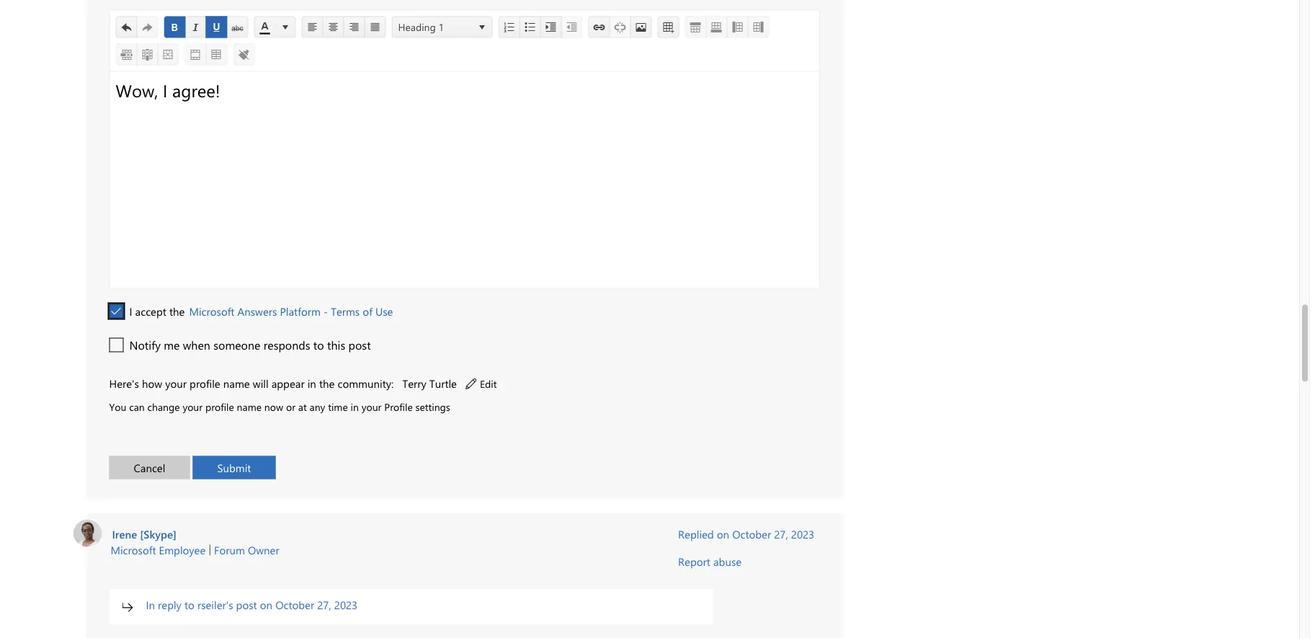 Task type: describe. For each thing, give the bounding box(es) containing it.
agree!
[[172, 78, 220, 102]]

i accept the microsoft answers platform - terms of use
[[129, 304, 393, 319]]

0 vertical spatial microsoft
[[189, 304, 235, 319]]

irene [skype] image
[[73, 520, 102, 549]]

replied
[[679, 528, 714, 542]]

0 vertical spatial name
[[223, 376, 250, 391]]

0 vertical spatial on
[[717, 528, 730, 542]]

will
[[253, 376, 269, 391]]

me
[[164, 337, 180, 353]]

time
[[328, 400, 348, 414]]

when
[[183, 337, 210, 353]]

irene
[[112, 528, 137, 542]]

answers
[[238, 304, 277, 319]]

how
[[142, 376, 162, 391]]

this
[[327, 337, 346, 353]]

or
[[286, 400, 296, 414]]

can
[[129, 400, 145, 414]]

at
[[298, 400, 307, 414]]

report abuse
[[679, 555, 742, 569]]

Submit submit
[[193, 456, 276, 479]]

profile
[[385, 400, 413, 414]]

1 vertical spatial profile
[[206, 400, 234, 414]]

1 horizontal spatial in
[[351, 400, 359, 414]]

responds
[[264, 337, 310, 353]]

terms
[[331, 304, 360, 319]]

change
[[147, 400, 180, 414]]

in
[[146, 598, 155, 613]]

0 vertical spatial post
[[349, 337, 371, 353]]

someone
[[214, 337, 261, 353]]

reply image
[[122, 602, 133, 613]]

of
[[363, 304, 373, 319]]

in reply to rseiler's post on october 27, 2023 button
[[109, 590, 714, 625]]

Here's how your profile name will appear in the community: text field
[[403, 372, 466, 395]]

editorTools.foreColorLabel field
[[254, 16, 296, 38]]

your down community:
[[362, 400, 382, 414]]

abuse
[[714, 555, 742, 569]]

your right change
[[183, 400, 203, 414]]

platform
[[280, 304, 321, 319]]

irene [skype] microsoft employee | forum owner
[[111, 528, 280, 558]]

0 horizontal spatial in
[[308, 376, 316, 391]]

1
[[439, 20, 444, 34]]

october inside button
[[276, 598, 315, 613]]

1 vertical spatial i
[[129, 304, 132, 319]]

replied on october 27, 2023 button
[[679, 528, 815, 542]]

owner
[[248, 543, 280, 558]]

heading 1
[[398, 20, 444, 34]]

1 horizontal spatial to
[[314, 337, 324, 353]]

0 vertical spatial profile
[[190, 376, 220, 391]]

settings
[[416, 400, 451, 414]]



Task type: locate. For each thing, give the bounding box(es) containing it.
0 horizontal spatial i
[[129, 304, 132, 319]]

report abuse button
[[679, 551, 742, 575]]

1 horizontal spatial post
[[349, 337, 371, 353]]

microsoft
[[189, 304, 235, 319], [111, 543, 156, 558]]

i inside text field
[[163, 78, 168, 102]]

1 horizontal spatial october
[[733, 528, 772, 542]]

the up any
[[319, 376, 335, 391]]

Cancel submit
[[109, 456, 190, 479]]

you
[[109, 400, 126, 414]]

0 horizontal spatial 27,
[[317, 598, 331, 613]]

irene [skype] link
[[111, 526, 178, 543]]

accept
[[135, 304, 166, 319]]

heading 1 toolbar
[[110, 11, 820, 72]]

1 vertical spatial in
[[351, 400, 359, 414]]

here's how your profile name will appear in the community:
[[109, 376, 394, 391]]

1 vertical spatial 27,
[[317, 598, 331, 613]]

october down owner
[[276, 598, 315, 613]]

2023 inside button
[[334, 598, 358, 613]]

replied on october 27, 2023
[[679, 528, 815, 542]]

community:
[[338, 376, 394, 391]]

profile down the "when"
[[190, 376, 220, 391]]

name left 'will'
[[223, 376, 250, 391]]

microsoft employee link
[[111, 543, 209, 558]]

1 vertical spatial name
[[237, 400, 262, 414]]

0 horizontal spatial microsoft
[[111, 543, 156, 558]]

in right time
[[351, 400, 359, 414]]

27, inside button
[[317, 598, 331, 613]]

october
[[733, 528, 772, 542], [276, 598, 315, 613]]

2023
[[792, 528, 815, 542], [334, 598, 358, 613]]

october up abuse
[[733, 528, 772, 542]]

now
[[265, 400, 283, 414]]

the
[[169, 304, 185, 319], [319, 376, 335, 391]]

in
[[308, 376, 316, 391], [351, 400, 359, 414]]

0 vertical spatial october
[[733, 528, 772, 542]]

microsoft answers platform - terms of use link
[[188, 303, 395, 320]]

1 vertical spatial 2023
[[334, 598, 358, 613]]

-
[[324, 304, 328, 319]]

|
[[209, 542, 211, 556]]

1 horizontal spatial 27,
[[775, 528, 789, 542]]

in right appear
[[308, 376, 316, 391]]

notify me when someone responds to this post
[[129, 337, 371, 353]]

on inside button
[[260, 598, 273, 613]]

profile down here's how your profile name will appear in the community:
[[206, 400, 234, 414]]

i left accept
[[129, 304, 132, 319]]

here's
[[109, 376, 139, 391]]

Post a question or answer text field
[[110, 72, 820, 288]]

1 horizontal spatial 2023
[[792, 528, 815, 542]]

1 vertical spatial microsoft
[[111, 543, 156, 558]]

i right wow,
[[163, 78, 168, 102]]

profile
[[190, 376, 220, 391], [206, 400, 234, 414]]

notify
[[129, 337, 161, 353]]

any
[[310, 400, 325, 414]]

on
[[717, 528, 730, 542], [260, 598, 273, 613]]

profile picture image
[[73, 518, 102, 549]]

the right accept
[[169, 304, 185, 319]]

[skype]
[[140, 528, 177, 542]]

name
[[223, 376, 250, 391], [237, 400, 262, 414]]

your right how
[[165, 376, 187, 391]]

microsoft up the "when"
[[189, 304, 235, 319]]

employee
[[159, 543, 206, 558]]

0 horizontal spatial 2023
[[334, 598, 358, 613]]

0 vertical spatial to
[[314, 337, 324, 353]]

1 vertical spatial october
[[276, 598, 315, 613]]

0 vertical spatial 2023
[[792, 528, 815, 542]]

on right replied
[[717, 528, 730, 542]]

wow,
[[116, 78, 158, 102]]

you can change your profile name now or at any time in your profile settings
[[109, 400, 451, 414]]

microsoft down irene
[[111, 543, 156, 558]]

to
[[314, 337, 324, 353], [185, 598, 195, 613]]

0 vertical spatial in
[[308, 376, 316, 391]]

microsoft inside "irene [skype] microsoft employee | forum owner"
[[111, 543, 156, 558]]

edit
[[480, 377, 497, 390]]

0 horizontal spatial the
[[169, 304, 185, 319]]

0 vertical spatial the
[[169, 304, 185, 319]]

forum owner link
[[214, 543, 280, 558]]

name down here's how your profile name will appear in the community:
[[237, 400, 262, 414]]

edit image
[[466, 378, 477, 392]]

0 horizontal spatial on
[[260, 598, 273, 613]]

to right reply
[[185, 598, 195, 613]]

0 horizontal spatial october
[[276, 598, 315, 613]]

on right rseiler's
[[260, 598, 273, 613]]

0 vertical spatial 27,
[[775, 528, 789, 542]]

forum
[[214, 543, 245, 558]]

wow, i agree!
[[116, 78, 220, 102]]

1 horizontal spatial on
[[717, 528, 730, 542]]

Heading 1 field
[[392, 16, 493, 38]]

1 vertical spatial on
[[260, 598, 273, 613]]

1 horizontal spatial i
[[163, 78, 168, 102]]

rseiler's
[[198, 598, 233, 613]]

heading
[[398, 20, 436, 34]]

1 vertical spatial the
[[319, 376, 335, 391]]

0 horizontal spatial post
[[236, 598, 257, 613]]

to left this
[[314, 337, 324, 353]]

post
[[349, 337, 371, 353], [236, 598, 257, 613]]

1 horizontal spatial microsoft
[[189, 304, 235, 319]]

0 horizontal spatial to
[[185, 598, 195, 613]]

post right rseiler's
[[236, 598, 257, 613]]

post right this
[[349, 337, 371, 353]]

1 horizontal spatial the
[[319, 376, 335, 391]]

1 vertical spatial to
[[185, 598, 195, 613]]

0 vertical spatial i
[[163, 78, 168, 102]]

in reply to rseiler's post on october 27, 2023
[[146, 598, 358, 613]]

to inside button
[[185, 598, 195, 613]]

1 vertical spatial post
[[236, 598, 257, 613]]

appear
[[272, 376, 305, 391]]

report
[[679, 555, 711, 569]]

reply
[[158, 598, 182, 613]]

27,
[[775, 528, 789, 542], [317, 598, 331, 613]]

group
[[116, 16, 158, 38], [164, 16, 248, 38], [302, 16, 386, 38], [499, 16, 583, 38], [589, 16, 652, 38], [685, 16, 770, 38], [116, 44, 179, 65], [185, 44, 228, 65]]

use
[[376, 304, 393, 319]]

i
[[163, 78, 168, 102], [129, 304, 132, 319]]

your
[[165, 376, 187, 391], [183, 400, 203, 414], [362, 400, 382, 414]]

post inside in reply to rseiler's post on october 27, 2023 button
[[236, 598, 257, 613]]



Task type: vqa. For each thing, say whether or not it's contained in the screenshot.
responds
yes



